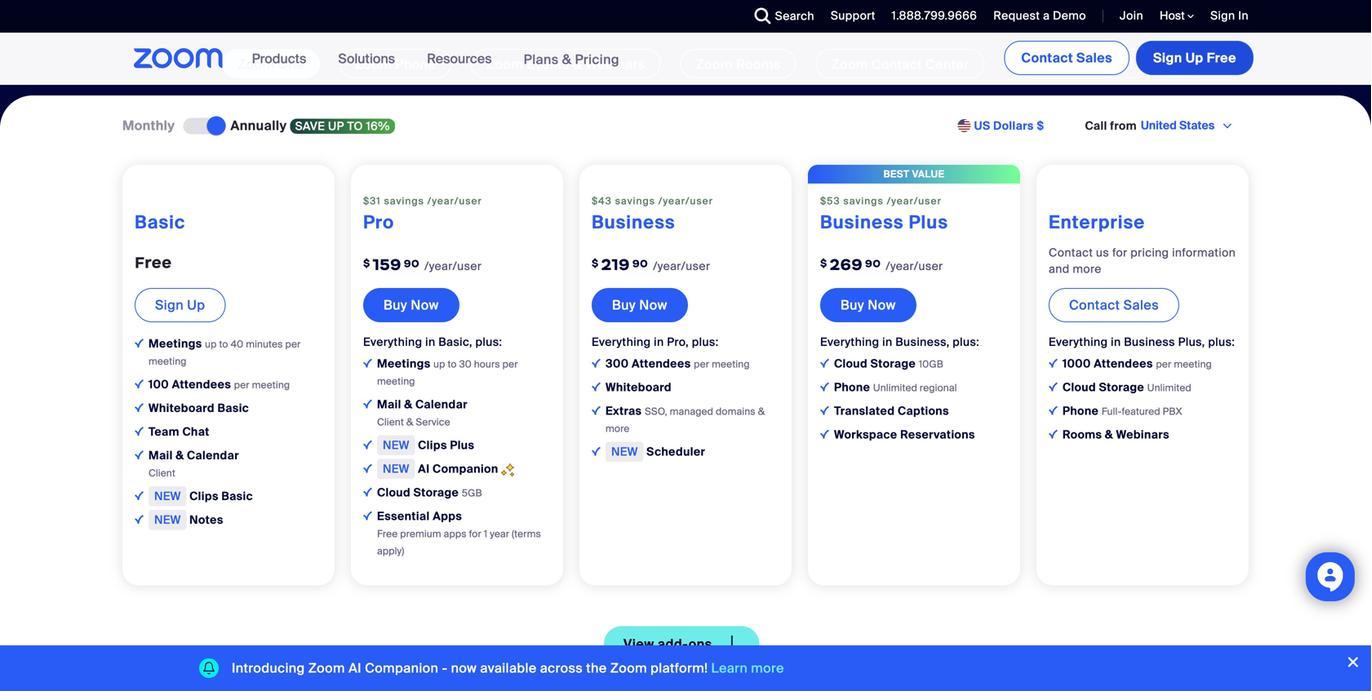 Task type: locate. For each thing, give the bounding box(es) containing it.
phone for phone full-featured pbx
[[1063, 404, 1099, 419]]

3 plus: from the left
[[953, 335, 980, 350]]

sign down host
[[1153, 49, 1183, 67]]

view add-ons
[[624, 636, 712, 653]]

more down extras
[[606, 423, 630, 435]]

/year/user inside $ 219 90 /year/user
[[653, 259, 710, 274]]

clips down service
[[418, 438, 447, 453]]

0 vertical spatial calendar
[[415, 397, 468, 412]]

4 everything from the left
[[1049, 335, 1108, 350]]

business inside the $53 savings /year/user business plus
[[820, 211, 904, 234]]

1 vertical spatial up
[[187, 297, 205, 314]]

extras
[[606, 404, 645, 419]]

calendar down chat
[[187, 448, 239, 463]]

apps
[[433, 509, 462, 524]]

2 horizontal spatial storage
[[1099, 380, 1145, 395]]

300 attendees per meeting
[[606, 356, 750, 372]]

contact sales link inside meetings navigation
[[1004, 41, 1130, 75]]

meeting up domains
[[712, 358, 750, 371]]

ok image left new scheduler
[[592, 447, 601, 456]]

clips for plus
[[418, 438, 447, 453]]

300
[[606, 356, 629, 372]]

contact sales inside meetings navigation
[[1021, 49, 1113, 67]]

savings inside $43 savings /year/user business
[[615, 195, 655, 207]]

storage down new ai companion
[[414, 485, 459, 500]]

managed
[[670, 405, 713, 418]]

savings right $43
[[615, 195, 655, 207]]

2 horizontal spatial 90
[[865, 257, 881, 270]]

1 savings from the left
[[384, 195, 424, 207]]

now for pro
[[411, 297, 439, 314]]

0 horizontal spatial meetings
[[149, 336, 205, 351]]

new for new notes
[[154, 512, 181, 528]]

ok image left mail & calendar client
[[135, 450, 144, 459]]

2 vertical spatial cloud
[[377, 485, 411, 500]]

2 plus: from the left
[[692, 335, 719, 350]]

cloud up essential
[[377, 485, 411, 500]]

1 vertical spatial free
[[135, 253, 172, 273]]

0 horizontal spatial savings
[[384, 195, 424, 207]]

1 buy now link from the left
[[363, 288, 459, 322]]

0 horizontal spatial free
[[135, 253, 172, 273]]

2 buy now link from the left
[[592, 288, 688, 322]]

buy now
[[384, 297, 439, 314], [612, 297, 668, 314], [841, 297, 896, 314]]

buy now link
[[363, 288, 459, 322], [592, 288, 688, 322], [820, 288, 916, 322]]

calendar for mail & calendar client & service
[[415, 397, 468, 412]]

1 vertical spatial calendar
[[187, 448, 239, 463]]

meeting down "minutes"
[[252, 379, 290, 391]]

ai
[[418, 462, 430, 477], [349, 660, 362, 677]]

ok image left 'whiteboard basic'
[[135, 403, 144, 412]]

buy
[[384, 297, 407, 314], [612, 297, 636, 314], [841, 297, 864, 314]]

1 horizontal spatial buy
[[612, 297, 636, 314]]

90 inside $ 269 90 /year/user
[[865, 257, 881, 270]]

for inside contact us for pricing information and more
[[1113, 245, 1128, 260]]

clips up notes
[[190, 489, 219, 504]]

0 vertical spatial webinars
[[586, 56, 645, 73]]

0 vertical spatial up
[[1186, 49, 1204, 67]]

storage
[[871, 356, 916, 372], [1099, 380, 1145, 395], [414, 485, 459, 500]]

buy for pro
[[384, 297, 407, 314]]

solutions
[[338, 50, 395, 67]]

calendar inside mail & calendar client & service
[[415, 397, 468, 412]]

contact sales link down demo
[[1004, 41, 1130, 75]]

now up everything in pro, plus:
[[639, 297, 668, 314]]

0 horizontal spatial storage
[[414, 485, 459, 500]]

$43
[[592, 195, 612, 207]]

1 horizontal spatial free
[[377, 528, 398, 540]]

/year/user up $ 219 90 /year/user
[[659, 195, 713, 207]]

platform!
[[651, 660, 708, 677]]

2 horizontal spatial phone
[[1063, 404, 1099, 419]]

1 90 from the left
[[404, 257, 420, 270]]

1 horizontal spatial client
[[377, 416, 404, 429]]

0 horizontal spatial sales
[[1077, 49, 1113, 67]]

product information navigation
[[240, 33, 632, 86]]

mail & calendar client & service
[[377, 397, 468, 429]]

1 buy now from the left
[[384, 297, 439, 314]]

banner
[[114, 33, 1257, 86]]

2 vertical spatial basic
[[221, 489, 253, 504]]

join link left host
[[1108, 0, 1148, 33]]

contact sales link up everything in business plus, plus:
[[1049, 288, 1180, 322]]

basic
[[135, 211, 186, 234], [218, 401, 249, 416], [221, 489, 253, 504]]

pro
[[363, 211, 394, 234]]

workspace reservations
[[834, 427, 975, 443]]

contact sales link
[[1004, 41, 1130, 75], [1049, 288, 1180, 322]]

search
[[775, 9, 815, 24]]

up inside up to 40 minutes per meeting
[[205, 338, 217, 350]]

us dollars $
[[974, 118, 1044, 133]]

sign up link
[[135, 288, 226, 322]]

0 horizontal spatial sign
[[155, 297, 184, 314]]

sales down demo
[[1077, 49, 1113, 67]]

up to 30 hours per meeting
[[377, 358, 518, 388]]

more inside contact us for pricing information and more
[[1073, 261, 1102, 277]]

& right plans
[[562, 51, 572, 68]]

$ for business
[[592, 257, 599, 270]]

2 90 from the left
[[632, 257, 648, 270]]

value
[[912, 168, 945, 180]]

$ inside $ 269 90 /year/user
[[820, 257, 827, 270]]

90
[[404, 257, 420, 270], [632, 257, 648, 270], [865, 257, 881, 270]]

unlimited up pbx at the bottom right of page
[[1147, 382, 1192, 394]]

mail inside mail & calendar client
[[149, 448, 173, 463]]

savings for business
[[615, 195, 655, 207]]

meeting inside 1000 attendees per meeting
[[1174, 358, 1212, 371]]

meetings
[[149, 336, 205, 351], [377, 356, 434, 372]]

zoom for zoom rooms
[[696, 56, 733, 73]]

client for mail & calendar client
[[149, 467, 175, 479]]

up inside up to 30 hours per meeting
[[434, 358, 445, 371]]

new clips plus
[[383, 438, 475, 453]]

90 inside the $ 159 90 /year/user
[[404, 257, 420, 270]]

0 horizontal spatial 90
[[404, 257, 420, 270]]

webinars inside the tabs of zoom services tab list
[[586, 56, 645, 73]]

webinars right events
[[586, 56, 645, 73]]

0 vertical spatial sales
[[1077, 49, 1113, 67]]

ok image left cloud storage 5gb
[[363, 488, 372, 497]]

0 vertical spatial clips
[[418, 438, 447, 453]]

1 horizontal spatial up
[[1186, 49, 1204, 67]]

meeting for 100 attendees
[[252, 379, 290, 391]]

$ 269 90 /year/user
[[820, 255, 943, 275]]

attendees for enterprise
[[1094, 356, 1153, 372]]

1 horizontal spatial cloud
[[834, 356, 868, 372]]

more right learn
[[751, 660, 784, 677]]

1 horizontal spatial buy now
[[612, 297, 668, 314]]

cloud for cloud storage 10gb
[[834, 356, 868, 372]]

meeting inside up to 40 minutes per meeting
[[149, 355, 187, 368]]

rooms down full-
[[1063, 427, 1102, 443]]

meeting inside 100 attendees per meeting
[[252, 379, 290, 391]]

1 unlimited from the left
[[873, 382, 917, 394]]

1 vertical spatial webinars
[[1116, 427, 1170, 443]]

2 horizontal spatial now
[[868, 297, 896, 314]]

/year/user down $43 savings /year/user business
[[653, 259, 710, 274]]

to for mail & calendar
[[448, 358, 457, 371]]

0 horizontal spatial clips
[[190, 489, 219, 504]]

attendees up 'whiteboard basic'
[[172, 377, 231, 392]]

unlimited inside cloud storage unlimited
[[1147, 382, 1192, 394]]

client inside mail & calendar client & service
[[377, 416, 404, 429]]

$ inside the $ 159 90 /year/user
[[363, 257, 370, 270]]

1
[[484, 528, 488, 540]]

to inside up to 30 hours per meeting
[[448, 358, 457, 371]]

0 vertical spatial more
[[1073, 261, 1102, 277]]

cloud down 1000
[[1063, 380, 1096, 395]]

1 everything from the left
[[363, 335, 422, 350]]

/year/user inside the $ 159 90 /year/user
[[424, 259, 482, 274]]

free up sign up link
[[135, 253, 172, 273]]

per right hours
[[503, 358, 518, 371]]

90 inside $ 219 90 /year/user
[[632, 257, 648, 270]]

meeting
[[149, 355, 187, 368], [712, 358, 750, 371], [1174, 358, 1212, 371], [377, 375, 415, 388], [252, 379, 290, 391]]

new for new clips plus
[[383, 438, 409, 453]]

0 horizontal spatial business
[[592, 211, 675, 234]]

sales up everything in business plus, plus:
[[1124, 297, 1159, 314]]

0 vertical spatial up
[[328, 119, 344, 134]]

0 vertical spatial storage
[[871, 356, 916, 372]]

30
[[459, 358, 472, 371]]

in
[[425, 335, 436, 350], [654, 335, 664, 350], [883, 335, 893, 350], [1111, 335, 1121, 350]]

everything up 1000
[[1049, 335, 1108, 350]]

/year/user inside '$31 savings /year/user pro'
[[427, 195, 482, 207]]

whiteboard up team chat
[[149, 401, 215, 416]]

plus down value
[[909, 211, 948, 234]]

whiteboard
[[1060, 56, 1134, 73], [606, 380, 672, 395], [149, 401, 215, 416]]

webinars down featured in the bottom of the page
[[1116, 427, 1170, 443]]

sign inside button
[[1153, 49, 1183, 67]]

savings inside '$31 savings /year/user pro'
[[384, 195, 424, 207]]

up up up to 40 minutes per meeting
[[187, 297, 205, 314]]

1 now from the left
[[411, 297, 439, 314]]

1 vertical spatial up
[[205, 338, 217, 350]]

storage up phone full-featured pbx
[[1099, 380, 1145, 395]]

1 vertical spatial to
[[219, 338, 228, 350]]

buy down 219
[[612, 297, 636, 314]]

/year/user down best value
[[887, 195, 942, 207]]

minutes
[[246, 338, 283, 350]]

rooms
[[736, 56, 781, 73], [1063, 427, 1102, 443]]

free inside essential apps free premium apps for 1 year (terms apply)
[[377, 528, 398, 540]]

new down new clips plus
[[383, 462, 409, 477]]

4 plus: from the left
[[1208, 335, 1235, 350]]

& up new clips plus
[[404, 397, 413, 412]]

new left notes
[[154, 512, 181, 528]]

meeting for 1000 attendees
[[1174, 358, 1212, 371]]

sign up
[[155, 297, 205, 314]]

0 vertical spatial whiteboard
[[1060, 56, 1134, 73]]

calendar for mail & calendar client
[[187, 448, 239, 463]]

buy now for pro
[[384, 297, 439, 314]]

savings right $53
[[844, 195, 884, 207]]

up left 40
[[205, 338, 217, 350]]

in for business
[[654, 335, 664, 350]]

per down up to 40 minutes per meeting
[[234, 379, 250, 391]]

2 vertical spatial more
[[751, 660, 784, 677]]

1 horizontal spatial now
[[639, 297, 668, 314]]

1 horizontal spatial buy now link
[[592, 288, 688, 322]]

1 horizontal spatial sales
[[1124, 297, 1159, 314]]

1 horizontal spatial storage
[[871, 356, 916, 372]]

2 in from the left
[[654, 335, 664, 350]]

90 for pro
[[404, 257, 420, 270]]

0 horizontal spatial buy
[[384, 297, 407, 314]]

mail for mail & calendar client & service
[[377, 397, 401, 412]]

$ for pro
[[363, 257, 370, 270]]

per inside 300 attendees per meeting
[[694, 358, 709, 371]]

0 vertical spatial plus
[[909, 211, 948, 234]]

1 vertical spatial whiteboard
[[606, 380, 672, 395]]

ok image down everything in pro, plus:
[[592, 383, 601, 392]]

0 vertical spatial contact sales
[[1021, 49, 1113, 67]]

1 vertical spatial cloud
[[1063, 380, 1096, 395]]

contact down the a
[[1021, 49, 1073, 67]]

1 vertical spatial rooms
[[1063, 427, 1102, 443]]

storage for cloud storage unlimited
[[1099, 380, 1145, 395]]

90 for business
[[632, 257, 648, 270]]

contact inside meetings navigation
[[1021, 49, 1073, 67]]

ok image left new ai companion
[[363, 464, 372, 473]]

best
[[884, 168, 910, 180]]

us
[[1096, 245, 1109, 260]]

2 now from the left
[[639, 297, 668, 314]]

across
[[540, 660, 583, 677]]

client for mail & calendar client & service
[[377, 416, 404, 429]]

2 horizontal spatial sign
[[1211, 8, 1235, 23]]

client inside mail & calendar client
[[149, 467, 175, 479]]

buy down 159
[[384, 297, 407, 314]]

business up 1000 attendees per meeting
[[1124, 335, 1175, 350]]

plus: up hours
[[475, 335, 502, 350]]

support
[[831, 8, 876, 23]]

per right "minutes"
[[285, 338, 301, 350]]

attendees
[[632, 356, 691, 372], [1094, 356, 1153, 372], [172, 377, 231, 392]]

the
[[586, 660, 607, 677]]

plus: for everything in pro, plus:
[[692, 335, 719, 350]]

contact sales down demo
[[1021, 49, 1113, 67]]

contact left 'center'
[[872, 56, 922, 73]]

2 horizontal spatial free
[[1207, 49, 1237, 67]]

per down everything in business plus, plus:
[[1156, 358, 1172, 371]]

2 buy from the left
[[612, 297, 636, 314]]

3 90 from the left
[[865, 257, 881, 270]]

in left pro,
[[654, 335, 664, 350]]

zoom
[[238, 56, 275, 73], [355, 56, 392, 73], [486, 56, 523, 73], [696, 56, 733, 73], [831, 56, 868, 73], [1020, 56, 1057, 73], [308, 660, 345, 677], [610, 660, 647, 677]]

ok image for essential apps free premium apps for 1 year (terms apply)
[[363, 512, 372, 520]]

hours
[[474, 358, 500, 371]]

ok image left 300
[[592, 359, 601, 368]]

sso,
[[645, 405, 667, 418]]

join link up meetings navigation on the top of page
[[1120, 8, 1144, 23]]

ok image
[[592, 359, 601, 368], [820, 359, 829, 368], [1049, 359, 1058, 368], [135, 379, 144, 388], [592, 406, 601, 415], [135, 427, 144, 436], [1049, 430, 1058, 439], [592, 447, 601, 456], [135, 450, 144, 459], [363, 488, 372, 497], [363, 512, 372, 520]]

2 unlimited from the left
[[1147, 382, 1192, 394]]

& right domains
[[758, 405, 765, 418]]

2 horizontal spatial cloud
[[1063, 380, 1096, 395]]

and
[[1049, 261, 1070, 277]]

2 vertical spatial phone
[[1063, 404, 1099, 419]]

0 vertical spatial to
[[347, 119, 363, 134]]

contact inside contact us for pricing information and more
[[1049, 245, 1093, 260]]

in up 1000 attendees per meeting
[[1111, 335, 1121, 350]]

whiteboard down demo
[[1060, 56, 1134, 73]]

meeting inside 300 attendees per meeting
[[712, 358, 750, 371]]

1 horizontal spatial attendees
[[632, 356, 691, 372]]

everything up cloud storage 10gb
[[820, 335, 879, 350]]

2 buy now from the left
[[612, 297, 668, 314]]

savings inside the $53 savings /year/user business plus
[[844, 195, 884, 207]]

1 horizontal spatial phone
[[834, 380, 870, 395]]

buy down 269
[[841, 297, 864, 314]]

business inside $43 savings /year/user business
[[592, 211, 675, 234]]

host
[[1160, 8, 1188, 23]]

0 vertical spatial meetings
[[149, 336, 205, 351]]

plus: right business,
[[953, 335, 980, 350]]

apps
[[444, 528, 467, 540]]

meetings down sign up
[[149, 336, 205, 351]]

1 horizontal spatial business
[[820, 211, 904, 234]]

2 vertical spatial up
[[434, 358, 445, 371]]

rooms down search button
[[736, 56, 781, 73]]

ok image left 1000
[[1049, 359, 1058, 368]]

plus:
[[475, 335, 502, 350], [692, 335, 719, 350], [953, 335, 980, 350], [1208, 335, 1235, 350]]

storage for cloud storage 5gb
[[414, 485, 459, 500]]

1 vertical spatial client
[[149, 467, 175, 479]]

1 horizontal spatial savings
[[615, 195, 655, 207]]

in for pro
[[425, 335, 436, 350]]

zoom logo image
[[134, 48, 223, 69]]

1 horizontal spatial to
[[347, 119, 363, 134]]

ok image down 'everything in basic, plus:'
[[363, 359, 372, 368]]

$
[[1037, 118, 1044, 133], [363, 257, 370, 270], [592, 257, 599, 270], [820, 257, 827, 270]]

free inside button
[[1207, 49, 1237, 67]]

1 vertical spatial mail
[[149, 448, 173, 463]]

learn
[[711, 660, 748, 677]]

zoom one
[[238, 56, 304, 73]]

1 horizontal spatial for
[[1113, 245, 1128, 260]]

0 horizontal spatial webinars
[[586, 56, 645, 73]]

2 horizontal spatial more
[[1073, 261, 1102, 277]]

1 in from the left
[[425, 335, 436, 350]]

& inside mail & calendar client
[[176, 448, 184, 463]]

$ 159 90 /year/user
[[363, 255, 482, 275]]

mail up new clips plus
[[377, 397, 401, 412]]

savings for pro
[[384, 195, 424, 207]]

buy now link for business
[[592, 288, 688, 322]]

zoom for zoom one
[[238, 56, 275, 73]]

per up managed at the bottom
[[694, 358, 709, 371]]

ok image left workspace
[[820, 430, 829, 439]]

2 vertical spatial sign
[[155, 297, 184, 314]]

2 savings from the left
[[615, 195, 655, 207]]

1.888.799.9666 button
[[880, 0, 981, 33], [892, 8, 977, 23]]

whiteboard up extras
[[606, 380, 672, 395]]

ok image down sign up link
[[135, 339, 144, 348]]

0 horizontal spatial mail
[[149, 448, 173, 463]]

1 buy from the left
[[384, 297, 407, 314]]

2 horizontal spatial up
[[434, 358, 445, 371]]

new up 'new notes'
[[154, 489, 181, 504]]

0 horizontal spatial to
[[219, 338, 228, 350]]

1 horizontal spatial mail
[[377, 397, 401, 412]]

1 vertical spatial for
[[469, 528, 481, 540]]

scheduler
[[647, 445, 705, 460]]

0 horizontal spatial buy now
[[384, 297, 439, 314]]

Country/Region text field
[[1140, 117, 1220, 134]]

free for sign up free
[[1207, 49, 1237, 67]]

1 horizontal spatial rooms
[[1063, 427, 1102, 443]]

calendar
[[415, 397, 468, 412], [187, 448, 239, 463]]

companion left -
[[365, 660, 439, 677]]

zoom rooms
[[696, 56, 781, 73]]

rooms & webinars
[[1063, 427, 1170, 443]]

3 savings from the left
[[844, 195, 884, 207]]

10gb
[[919, 358, 944, 371]]

plans & pricing link
[[524, 51, 619, 68], [524, 51, 619, 68]]

/year/user down the $53 savings /year/user business plus
[[886, 259, 943, 274]]

per inside up to 40 minutes per meeting
[[285, 338, 301, 350]]

team
[[149, 424, 179, 439]]

companion
[[433, 462, 498, 477], [365, 660, 439, 677]]

business for business plus
[[820, 211, 904, 234]]

up inside button
[[1186, 49, 1204, 67]]

ok image left essential
[[363, 512, 372, 520]]

2 vertical spatial free
[[377, 528, 398, 540]]

& right events
[[573, 56, 582, 73]]

1 horizontal spatial unlimited
[[1147, 382, 1192, 394]]

plus: for everything in basic, plus:
[[475, 335, 502, 350]]

1 horizontal spatial sign
[[1153, 49, 1183, 67]]

ok image left cloud storage 10gb
[[820, 359, 829, 368]]

2 horizontal spatial to
[[448, 358, 457, 371]]

meeting up 100
[[149, 355, 187, 368]]

ok image
[[135, 339, 144, 348], [363, 359, 372, 368], [592, 383, 601, 392], [820, 383, 829, 392], [1049, 383, 1058, 392], [363, 400, 372, 409], [135, 403, 144, 412], [820, 406, 829, 415], [1049, 406, 1058, 415], [820, 430, 829, 439], [363, 440, 372, 449], [363, 464, 372, 473], [135, 491, 144, 500], [135, 515, 144, 524]]

per inside 1000 attendees per meeting
[[1156, 358, 1172, 371]]

$ right dollars at top
[[1037, 118, 1044, 133]]

mail inside mail & calendar client & service
[[377, 397, 401, 412]]

2 everything from the left
[[592, 335, 651, 350]]

whiteboard inside the tabs of zoom services tab list
[[1060, 56, 1134, 73]]

sales inside meetings navigation
[[1077, 49, 1113, 67]]

per inside 100 attendees per meeting
[[234, 379, 250, 391]]

now for business
[[639, 297, 668, 314]]

sign in
[[1211, 8, 1249, 23]]

best value
[[884, 168, 945, 180]]

enterprise
[[1049, 211, 1145, 234]]

1 plus: from the left
[[475, 335, 502, 350]]

buy now link down $ 269 90 /year/user
[[820, 288, 916, 322]]

buy now down $ 269 90 /year/user
[[841, 297, 896, 314]]

cloud storage 5gb
[[377, 485, 482, 500]]

whiteboard for whiteboard basic
[[149, 401, 215, 416]]

search button
[[742, 0, 819, 33]]

captions
[[898, 404, 949, 419]]

0 vertical spatial cloud
[[834, 356, 868, 372]]

up for mail & calendar
[[434, 358, 445, 371]]

in up cloud storage 10gb
[[883, 335, 893, 350]]

buy now for business
[[612, 297, 668, 314]]

0 horizontal spatial ai
[[349, 660, 362, 677]]

rooms inside the tabs of zoom services tab list
[[736, 56, 781, 73]]

sign
[[1211, 8, 1235, 23], [1153, 49, 1183, 67], [155, 297, 184, 314]]

cloud up translated
[[834, 356, 868, 372]]

$ inside $ 219 90 /year/user
[[592, 257, 599, 270]]

$ left 219
[[592, 257, 599, 270]]

mail
[[377, 397, 401, 412], [149, 448, 173, 463]]

calendar inside mail & calendar client
[[187, 448, 239, 463]]

ok image for 1000 attendees per meeting
[[1049, 359, 1058, 368]]

1 horizontal spatial whiteboard
[[606, 380, 672, 395]]

everything for enterprise
[[1049, 335, 1108, 350]]

monthly
[[122, 117, 175, 134]]

to inside up to 40 minutes per meeting
[[219, 338, 228, 350]]

0 horizontal spatial client
[[149, 467, 175, 479]]

ok image for 100 attendees per meeting
[[135, 379, 144, 388]]

4 in from the left
[[1111, 335, 1121, 350]]

1 horizontal spatial meetings
[[377, 356, 434, 372]]

meetings down 'everything in basic, plus:'
[[377, 356, 434, 372]]

2 horizontal spatial buy
[[841, 297, 864, 314]]

for
[[1113, 245, 1128, 260], [469, 528, 481, 540]]

& down team chat
[[176, 448, 184, 463]]

0 horizontal spatial phone
[[395, 56, 436, 73]]

us
[[974, 118, 991, 133]]

0 horizontal spatial whiteboard
[[149, 401, 215, 416]]

free
[[1207, 49, 1237, 67], [135, 253, 172, 273], [377, 528, 398, 540]]

host button
[[1160, 8, 1194, 24]]

0 vertical spatial client
[[377, 416, 404, 429]]

banner containing contact sales
[[114, 33, 1257, 86]]

1 vertical spatial more
[[606, 423, 630, 435]]

contact sales
[[1021, 49, 1113, 67], [1069, 297, 1159, 314]]

2 vertical spatial storage
[[414, 485, 459, 500]]

0 vertical spatial basic
[[135, 211, 186, 234]]

view
[[624, 636, 654, 653]]

cloud
[[834, 356, 868, 372], [1063, 380, 1096, 395], [377, 485, 411, 500]]

pro,
[[667, 335, 689, 350]]

1 vertical spatial plus
[[450, 438, 475, 453]]

& inside the tabs of zoom services tab list
[[573, 56, 582, 73]]

for inside essential apps free premium apps for 1 year (terms apply)
[[469, 528, 481, 540]]

0 horizontal spatial up
[[187, 297, 205, 314]]

0 horizontal spatial calendar
[[187, 448, 239, 463]]

client left service
[[377, 416, 404, 429]]

up inside annually save up to 16%
[[328, 119, 344, 134]]

unlimited inside phone unlimited regional
[[873, 382, 917, 394]]

business down $53
[[820, 211, 904, 234]]

free down sign in
[[1207, 49, 1237, 67]]

1 horizontal spatial ai
[[418, 462, 430, 477]]

0 vertical spatial contact sales link
[[1004, 41, 1130, 75]]

2 horizontal spatial buy now link
[[820, 288, 916, 322]]

meeting down the "plus,"
[[1174, 358, 1212, 371]]

call from
[[1085, 118, 1137, 133]]

for left 1
[[469, 528, 481, 540]]



Task type: describe. For each thing, give the bounding box(es) containing it.
new for new scheduler
[[611, 445, 638, 460]]

ons
[[689, 636, 712, 653]]

zoom for zoom whiteboard
[[1020, 56, 1057, 73]]

plus: for everything in business, plus:
[[953, 335, 980, 350]]

1 vertical spatial ai
[[349, 660, 362, 677]]

view add-ons arrow down icon image
[[724, 636, 740, 652]]

learn more link
[[711, 660, 784, 677]]

1 vertical spatial sales
[[1124, 297, 1159, 314]]

in
[[1238, 8, 1249, 23]]

1 horizontal spatial more
[[751, 660, 784, 677]]

269
[[830, 255, 863, 275]]

5gb
[[462, 487, 482, 500]]

/year/user inside $ 269 90 /year/user
[[886, 259, 943, 274]]

ok image left translated
[[820, 406, 829, 415]]

$ 219 90 /year/user
[[592, 255, 710, 275]]

plus inside the $53 savings /year/user business plus
[[909, 211, 948, 234]]

ok image left team
[[135, 427, 144, 436]]

meeting inside up to 30 hours per meeting
[[377, 375, 415, 388]]

new scheduler
[[611, 445, 705, 460]]

$ inside dropdown button
[[1037, 118, 1044, 133]]

translated captions
[[834, 404, 949, 419]]

ok image left cloud storage unlimited
[[1049, 383, 1058, 392]]

1 vertical spatial contact sales
[[1069, 297, 1159, 314]]

1 vertical spatial contact sales link
[[1049, 288, 1180, 322]]

meetings for &
[[377, 356, 434, 372]]

business for business
[[592, 211, 675, 234]]

ok image left new clips basic
[[135, 491, 144, 500]]

featured
[[1122, 405, 1161, 418]]

new ai companion
[[383, 462, 501, 477]]

zoom for zoom contact center
[[831, 56, 868, 73]]

up for sign up free
[[1186, 49, 1204, 67]]

save
[[295, 119, 325, 134]]

3 buy now from the left
[[841, 297, 896, 314]]

zoom events & webinars
[[486, 56, 645, 73]]

ok image left rooms & webinars
[[1049, 430, 1058, 439]]

now
[[451, 660, 477, 677]]

-
[[442, 660, 448, 677]]

pricing
[[1131, 245, 1169, 260]]

resources button
[[427, 33, 499, 85]]

cloud storage unlimited
[[1063, 380, 1192, 395]]

buy for business
[[612, 297, 636, 314]]

information
[[1172, 245, 1236, 260]]

us dollars $ button
[[974, 118, 1044, 134]]

ok image left phone unlimited regional
[[820, 383, 829, 392]]

per for 300 attendees
[[694, 358, 709, 371]]

ok image for cloud storage 5gb
[[363, 488, 372, 497]]

everything in business plus, plus:
[[1049, 335, 1235, 350]]

everything in basic, plus:
[[363, 335, 502, 350]]

introducing
[[232, 660, 305, 677]]

sign up free
[[1153, 49, 1237, 67]]

phone inside the tabs of zoom services tab list
[[395, 56, 436, 73]]

ok image for new scheduler
[[592, 447, 601, 456]]

essential
[[377, 509, 430, 524]]

ok image left mail & calendar client & service
[[363, 400, 372, 409]]

in for enterprise
[[1111, 335, 1121, 350]]

& down full-
[[1105, 427, 1113, 443]]

basic,
[[439, 335, 472, 350]]

up to 40 minutes per meeting
[[149, 338, 301, 368]]

to for 100 attendees
[[219, 338, 228, 350]]

zoom phone
[[355, 56, 436, 73]]

sign up free button
[[1136, 41, 1254, 75]]

clips for basic
[[190, 489, 219, 504]]

solutions button
[[338, 33, 402, 85]]

contact down and
[[1069, 297, 1120, 314]]

(terms
[[512, 528, 541, 540]]

notes
[[190, 512, 223, 528]]

zoom whiteboard
[[1020, 56, 1134, 73]]

buy now link for pro
[[363, 288, 459, 322]]

dollars
[[993, 118, 1034, 133]]

3 buy from the left
[[841, 297, 864, 314]]

to inside annually save up to 16%
[[347, 119, 363, 134]]

storage for cloud storage 10gb
[[871, 356, 916, 372]]

everything for business
[[592, 335, 651, 350]]

demo
[[1053, 8, 1086, 23]]

per for 1000 attendees
[[1156, 358, 1172, 371]]

attendees for business
[[632, 356, 691, 372]]

chat
[[182, 424, 210, 439]]

center
[[926, 56, 969, 73]]

219
[[601, 255, 630, 275]]

sign for sign up free
[[1153, 49, 1183, 67]]

/year/user inside $43 savings /year/user business
[[659, 195, 713, 207]]

up for sign up
[[187, 297, 205, 314]]

16%
[[366, 119, 390, 134]]

1 vertical spatial basic
[[218, 401, 249, 416]]

pbx
[[1163, 405, 1182, 418]]

whiteboard for whiteboard
[[606, 380, 672, 395]]

ok image for mail & calendar client
[[135, 450, 144, 459]]

cloud for cloud storage unlimited
[[1063, 380, 1096, 395]]

pricing
[[575, 51, 619, 68]]

& inside product information navigation
[[562, 51, 572, 68]]

0 vertical spatial companion
[[433, 462, 498, 477]]

3 buy now link from the left
[[820, 288, 916, 322]]

$53 savings /year/user business plus
[[820, 195, 948, 234]]

everything for pro
[[363, 335, 422, 350]]

full-
[[1102, 405, 1122, 418]]

1000 attendees per meeting
[[1063, 356, 1212, 372]]

free for essential apps free premium apps for 1 year (terms apply)
[[377, 528, 398, 540]]

per for 100 attendees
[[234, 379, 250, 391]]

business,
[[896, 335, 950, 350]]

2 horizontal spatial business
[[1124, 335, 1175, 350]]

/year/user inside the $53 savings /year/user business plus
[[887, 195, 942, 207]]

available
[[480, 660, 537, 677]]

meeting for 300 attendees
[[712, 358, 750, 371]]

cloud for cloud storage 5gb
[[377, 485, 411, 500]]

phone full-featured pbx
[[1063, 404, 1182, 419]]

meetings for attendees
[[149, 336, 205, 351]]

90 for business plus
[[865, 257, 881, 270]]

annually save up to 16%
[[230, 117, 390, 134]]

1 vertical spatial companion
[[365, 660, 439, 677]]

per inside up to 30 hours per meeting
[[503, 358, 518, 371]]

new for new ai companion
[[383, 462, 409, 477]]

more inside sso, managed domains & more
[[606, 423, 630, 435]]

$53
[[820, 195, 840, 207]]

reservations
[[900, 427, 975, 443]]

100 attendees per meeting
[[149, 377, 290, 392]]

products
[[252, 50, 306, 67]]

40
[[231, 338, 243, 350]]

zoom for zoom phone
[[355, 56, 392, 73]]

ok image left new clips plus
[[363, 440, 372, 449]]

events
[[527, 56, 570, 73]]

ok image left 'new notes'
[[135, 515, 144, 524]]

sign for sign up
[[155, 297, 184, 314]]

tabs of zoom services tab list
[[24, 49, 1347, 78]]

show options image
[[1221, 120, 1234, 133]]

contact us for pricing information and more
[[1049, 245, 1236, 277]]

1 horizontal spatial webinars
[[1116, 427, 1170, 443]]

contact inside the tabs of zoom services tab list
[[872, 56, 922, 73]]

& left service
[[406, 416, 413, 429]]

ok image left full-
[[1049, 406, 1058, 415]]

new notes
[[154, 512, 223, 528]]

up for 100 attendees
[[205, 338, 217, 350]]

annually
[[230, 117, 287, 134]]

introducing zoom ai companion - now available across the zoom platform! learn more
[[232, 660, 784, 677]]

resources
[[427, 50, 492, 67]]

0 horizontal spatial plus
[[450, 438, 475, 453]]

100
[[149, 377, 169, 392]]

3 everything from the left
[[820, 335, 879, 350]]

essential apps free premium apps for 1 year (terms apply)
[[377, 509, 541, 558]]

call
[[1085, 118, 1107, 133]]

0 horizontal spatial attendees
[[172, 377, 231, 392]]

mail for mail & calendar client
[[149, 448, 173, 463]]

domains
[[716, 405, 756, 418]]

products button
[[252, 33, 314, 85]]

3 in from the left
[[883, 335, 893, 350]]

a
[[1043, 8, 1050, 23]]

plans & pricing
[[524, 51, 619, 68]]

$ for business plus
[[820, 257, 827, 270]]

meetings navigation
[[1001, 33, 1257, 78]]

& inside sso, managed domains & more
[[758, 405, 765, 418]]

ok image for cloud storage 10gb
[[820, 359, 829, 368]]

savings for business plus
[[844, 195, 884, 207]]

team chat
[[149, 424, 210, 439]]

159
[[373, 255, 401, 275]]

3 now from the left
[[868, 297, 896, 314]]

zoom for zoom events & webinars
[[486, 56, 523, 73]]

new for new clips basic
[[154, 489, 181, 504]]

$31 savings /year/user pro
[[363, 195, 482, 234]]

plans
[[524, 51, 559, 68]]

apply)
[[377, 545, 404, 558]]

ok image left extras
[[592, 406, 601, 415]]

$43 savings /year/user business
[[592, 195, 713, 234]]

sign for sign in
[[1211, 8, 1235, 23]]

add-
[[658, 636, 689, 653]]

phone for phone unlimited regional
[[834, 380, 870, 395]]

ok image for 300 attendees per meeting
[[592, 359, 601, 368]]

from
[[1110, 118, 1137, 133]]

1.888.799.9666
[[892, 8, 977, 23]]

$31
[[363, 195, 381, 207]]



Task type: vqa. For each thing, say whether or not it's contained in the screenshot.


